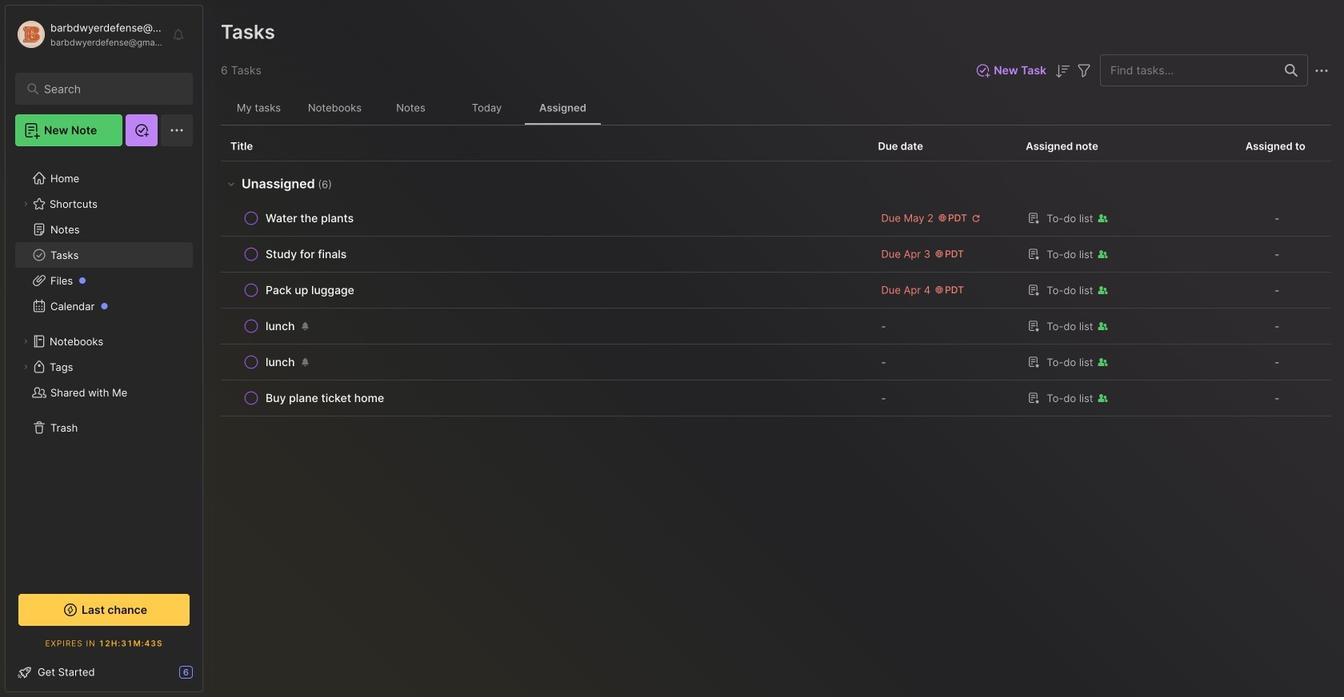 Task type: vqa. For each thing, say whether or not it's contained in the screenshot.
Water the plants 1 'cell'
yes



Task type: locate. For each thing, give the bounding box(es) containing it.
click to collapse image
[[202, 668, 214, 687]]

Account field
[[15, 18, 163, 50]]

lunch 4 cell
[[266, 318, 295, 334]]

filter tasks image
[[1075, 61, 1094, 80]]

study for finals 2 cell
[[266, 246, 347, 262]]

tree inside main element
[[6, 156, 202, 577]]

row group
[[221, 162, 1331, 417]]

Sort tasks by… field
[[1053, 61, 1072, 81]]

none search field inside main element
[[44, 79, 172, 98]]

expand notebooks image
[[21, 337, 30, 346]]

Filter tasks field
[[1075, 60, 1094, 80]]

tree
[[6, 156, 202, 577]]

pack up luggage 3 cell
[[266, 282, 354, 298]]

row
[[221, 201, 1331, 237], [230, 207, 859, 230], [221, 237, 1331, 273], [230, 243, 859, 266], [221, 273, 1331, 309], [230, 279, 859, 302], [221, 309, 1331, 345], [230, 315, 859, 338], [221, 345, 1331, 381], [230, 351, 859, 374], [221, 381, 1331, 417], [230, 387, 859, 410]]

collapse unassigned image
[[225, 178, 238, 190]]

Help and Learning task checklist field
[[6, 660, 202, 686]]

More actions and view options field
[[1308, 60, 1331, 80]]

None search field
[[44, 79, 172, 98]]



Task type: describe. For each thing, give the bounding box(es) containing it.
more actions and view options image
[[1312, 61, 1331, 80]]

water the plants 1 cell
[[266, 210, 354, 226]]

Search text field
[[44, 82, 172, 97]]

expand tags image
[[21, 362, 30, 372]]

lunch 5 cell
[[266, 354, 295, 370]]

main element
[[0, 0, 208, 698]]

buy plane ticket home 6 cell
[[266, 390, 384, 406]]

Find tasks… text field
[[1101, 57, 1275, 84]]



